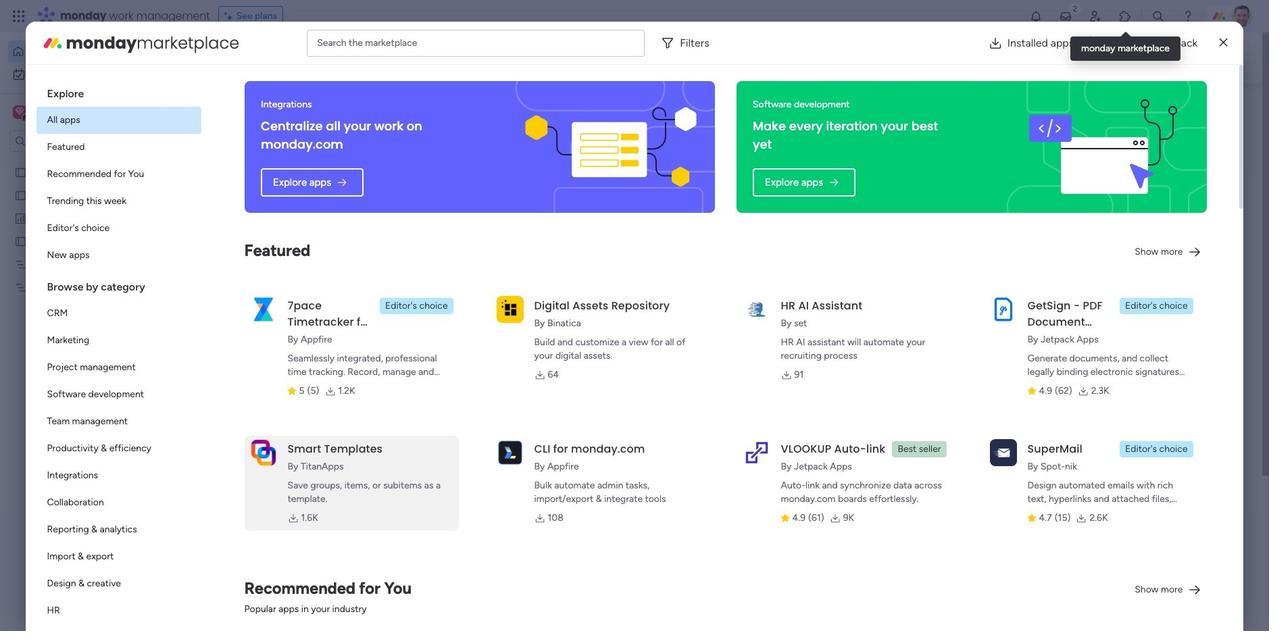 Task type: vqa. For each thing, say whether or not it's contained in the screenshot.
the middle Public board icon
no



Task type: locate. For each thing, give the bounding box(es) containing it.
terry turtle image
[[281, 605, 308, 631]]

workspace image
[[13, 105, 26, 120]]

0 vertical spatial heading
[[36, 76, 201, 107]]

1 heading from the top
[[36, 76, 201, 107]]

update feed image
[[1059, 9, 1072, 23]]

1 horizontal spatial banner logo image
[[1015, 81, 1191, 213]]

1 vertical spatial heading
[[36, 269, 201, 300]]

list box
[[36, 76, 201, 631], [0, 158, 172, 481]]

0 horizontal spatial dapulse x slim image
[[1188, 98, 1204, 114]]

app logo image
[[250, 296, 277, 323], [496, 296, 523, 323], [743, 296, 770, 323], [990, 296, 1017, 323], [250, 439, 277, 466], [496, 439, 523, 466], [743, 439, 770, 466], [990, 439, 1017, 466]]

terry turtle image
[[1231, 5, 1253, 27]]

component image
[[266, 433, 278, 446]]

0 horizontal spatial banner logo image
[[523, 81, 699, 213]]

public board image
[[14, 166, 27, 178], [14, 189, 27, 201], [14, 234, 27, 247], [266, 247, 281, 262]]

quick search results list box
[[249, 126, 973, 471]]

2 heading from the top
[[36, 269, 201, 300]]

heading
[[36, 76, 201, 107], [36, 269, 201, 300]]

notifications image
[[1029, 9, 1043, 23]]

option
[[8, 41, 164, 62], [8, 64, 164, 85], [36, 107, 201, 134], [36, 134, 201, 161], [0, 160, 172, 163], [36, 161, 201, 188], [36, 188, 201, 215], [36, 215, 201, 242], [36, 242, 201, 269], [36, 300, 201, 327], [36, 327, 201, 354], [36, 354, 201, 381], [36, 381, 201, 408], [36, 408, 201, 435], [36, 435, 201, 462], [36, 462, 201, 489], [36, 489, 201, 516], [36, 516, 201, 543], [36, 543, 201, 570], [36, 570, 201, 597], [36, 597, 201, 624]]

workspace selection element
[[13, 104, 113, 122]]

dapulse x slim image
[[1219, 35, 1227, 51], [1188, 98, 1204, 114]]

banner logo image
[[523, 81, 699, 213], [1015, 81, 1191, 213]]

monday marketplace image
[[1118, 9, 1132, 23]]

templates image image
[[1018, 272, 1196, 365]]

0 vertical spatial dapulse x slim image
[[1219, 35, 1227, 51]]

select product image
[[12, 9, 26, 23]]

invite members image
[[1089, 9, 1102, 23]]

getting started element
[[1006, 492, 1208, 547]]

check circle image
[[1026, 127, 1034, 137]]



Task type: describe. For each thing, give the bounding box(es) containing it.
close recently visited image
[[249, 110, 266, 126]]

2 banner logo image from the left
[[1015, 81, 1191, 213]]

2 image
[[1069, 1, 1081, 16]]

check circle image
[[1026, 144, 1034, 154]]

1 vertical spatial dapulse x slim image
[[1188, 98, 1204, 114]]

search everything image
[[1151, 9, 1165, 23]]

workspace image
[[15, 105, 24, 120]]

1 banner logo image from the left
[[523, 81, 699, 213]]

1 horizontal spatial dapulse x slim image
[[1219, 35, 1227, 51]]

v2 user feedback image
[[1016, 50, 1027, 65]]

public dashboard image
[[14, 212, 27, 224]]

circle o image
[[1026, 179, 1034, 189]]

Search in workspace field
[[28, 133, 113, 149]]

v2 bolt switch image
[[1122, 50, 1130, 65]]

help image
[[1181, 9, 1195, 23]]

public board image inside quick search results list box
[[266, 247, 281, 262]]

monday marketplace image
[[42, 32, 63, 54]]

see plans image
[[224, 9, 236, 24]]



